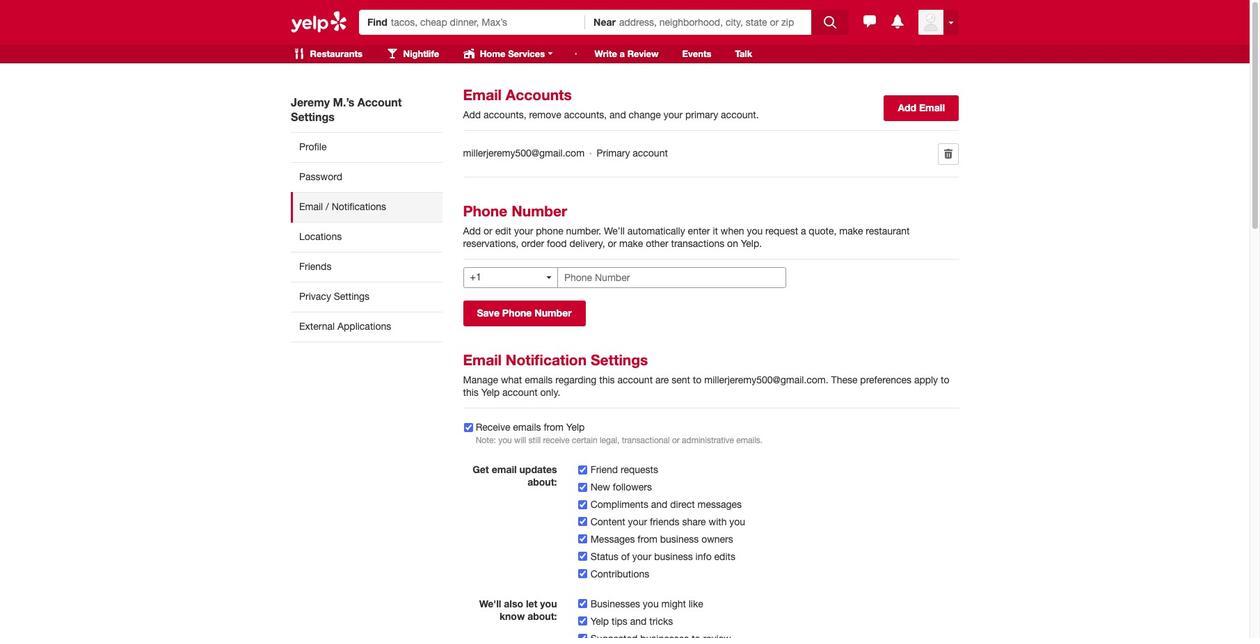 Task type: describe. For each thing, give the bounding box(es) containing it.
notification
[[506, 351, 587, 369]]

jeremy
[[291, 95, 330, 109]]

your inside 'phone number add or edit your phone number. we'll automatically enter it when you request a quote, make restaurant reservations, order food delivery, or make other transactions on yelp.'
[[514, 225, 534, 237]]

delivery,
[[570, 238, 605, 249]]

owners
[[702, 534, 734, 545]]

sent
[[672, 374, 691, 386]]

friends
[[650, 516, 680, 527]]

food
[[547, 238, 567, 249]]

friend
[[591, 464, 618, 475]]

1 vertical spatial or
[[608, 238, 617, 249]]

phone inside 'phone number add or edit your phone number. we'll automatically enter it when you request a quote, make restaurant reservations, order food delivery, or make other transactions on yelp.'
[[463, 202, 508, 220]]

let
[[526, 598, 538, 610]]

emails.
[[737, 436, 763, 445]]

messages
[[591, 534, 635, 545]]

locations
[[299, 231, 342, 242]]

save
[[477, 307, 500, 319]]

get
[[473, 463, 489, 475]]

to inside the . these preferences apply to this yelp account only.
[[941, 374, 950, 386]]

jeremy m.'s account settings
[[291, 95, 402, 123]]

edits
[[715, 551, 736, 562]]

share
[[683, 516, 706, 527]]

other
[[646, 238, 669, 249]]

when
[[721, 225, 745, 237]]

menu bar containing restaurants
[[283, 45, 568, 63]]

messages element
[[862, 13, 879, 30]]

1 vertical spatial make
[[620, 238, 643, 249]]

are
[[656, 374, 669, 386]]

transactions
[[671, 238, 725, 249]]

messages image
[[862, 13, 879, 30]]

jeremy m. image
[[919, 10, 944, 35]]

about: inside we'll also let you know about:
[[528, 610, 557, 622]]

you inside receive emails from yelp note: you will still receive certain legal, transactional or administrative emails.
[[499, 436, 512, 445]]

near
[[594, 16, 616, 28]]

status of your business info edits
[[591, 551, 736, 562]]

email / notifications link
[[291, 192, 442, 222]]

we'll
[[604, 225, 625, 237]]

you inside 'phone number add or edit your phone number. we'll automatically enter it when you request a quote, make restaurant reservations, order food delivery, or make other transactions on yelp.'
[[747, 225, 763, 237]]

status
[[591, 551, 619, 562]]

save phone number
[[477, 307, 572, 319]]

add for phone number
[[463, 225, 481, 237]]

a inside 'phone number add or edit your phone number. we'll automatically enter it when you request a quote, make restaurant reservations, order food delivery, or make other transactions on yelp.'
[[801, 225, 806, 237]]

friends link
[[291, 252, 442, 282]]

write a review link
[[584, 45, 669, 63]]

number.
[[566, 225, 602, 237]]

nightlife
[[401, 48, 439, 59]]

you inside we'll also let you know about:
[[540, 598, 557, 610]]

quote,
[[809, 225, 837, 237]]

profile link
[[291, 132, 442, 162]]

number inside button
[[535, 307, 572, 319]]

reservations,
[[463, 238, 519, 249]]

0 vertical spatial millerjeremy500@gmail.com
[[463, 148, 585, 159]]

contributions
[[591, 569, 650, 580]]

2 accounts, from the left
[[564, 109, 607, 120]]

note:
[[476, 436, 496, 445]]

we'll also let you know about:
[[480, 598, 557, 622]]

home services
[[478, 48, 548, 59]]

might
[[662, 598, 686, 610]]

talk link
[[725, 45, 763, 63]]

privacy
[[299, 291, 331, 302]]

2 horizontal spatial yelp
[[591, 616, 609, 627]]

these
[[832, 374, 858, 386]]

add email
[[898, 102, 945, 113]]

your inside the email accounts add accounts, remove accounts, and change your primary account.
[[664, 109, 683, 120]]

1 to from the left
[[693, 374, 702, 386]]

0 vertical spatial this
[[600, 374, 615, 386]]

edit
[[495, 225, 512, 237]]

regarding
[[556, 374, 597, 386]]

nightlife link
[[376, 45, 450, 63]]

still
[[529, 436, 541, 445]]

password
[[299, 171, 342, 182]]

email for email notification settings
[[463, 351, 502, 369]]

0 vertical spatial business
[[661, 534, 699, 545]]

talk
[[735, 48, 753, 59]]

1 vertical spatial millerjeremy500@gmail.com
[[705, 374, 826, 386]]

info
[[696, 551, 712, 562]]

get email updates about:
[[473, 463, 557, 488]]

account.
[[721, 109, 759, 120]]

menu bar containing write a review
[[571, 45, 763, 63]]

1 horizontal spatial make
[[840, 225, 864, 237]]

notifications element
[[890, 13, 906, 30]]

.
[[826, 374, 829, 386]]

yelp inside the . these preferences apply to this yelp account only.
[[482, 387, 500, 398]]

messages
[[698, 499, 742, 510]]

Find field
[[391, 15, 577, 29]]

friend requests
[[591, 464, 659, 475]]

yelp.
[[741, 238, 762, 249]]

this inside the . these preferences apply to this yelp account only.
[[463, 387, 479, 398]]

it
[[713, 225, 718, 237]]

email
[[492, 463, 517, 475]]

direct
[[671, 499, 695, 510]]

request
[[766, 225, 799, 237]]



Task type: vqa. For each thing, say whether or not it's contained in the screenshot.
the leftmost millerjeremy500@gmail.com
yes



Task type: locate. For each thing, give the bounding box(es) containing it.
tips
[[612, 616, 628, 627]]

0 horizontal spatial a
[[620, 48, 625, 59]]

events
[[683, 48, 712, 59]]

content
[[591, 516, 626, 527]]

0 vertical spatial about:
[[528, 476, 557, 488]]

yelp left tips
[[591, 616, 609, 627]]

only.
[[541, 387, 561, 398]]

and inside the email accounts add accounts, remove accounts, and change your primary account.
[[610, 109, 626, 120]]

manage what emails regarding this account are sent to millerjeremy500@gmail.com
[[463, 374, 826, 386]]

1 horizontal spatial and
[[631, 616, 647, 627]]

number up email notification settings
[[535, 307, 572, 319]]

enter
[[688, 225, 710, 237]]

1 vertical spatial business
[[655, 551, 693, 562]]

1 vertical spatial this
[[463, 387, 479, 398]]

account down what
[[503, 387, 538, 398]]

privacy settings
[[299, 291, 370, 302]]

emails up will
[[513, 422, 541, 433]]

preferences
[[861, 374, 912, 386]]

0 horizontal spatial accounts,
[[484, 109, 527, 120]]

notifications
[[332, 201, 386, 212]]

1 menu bar from the left
[[283, 45, 568, 63]]

add for email accounts
[[463, 109, 481, 120]]

will
[[514, 436, 526, 445]]

0 vertical spatial yelp
[[482, 387, 500, 398]]

about:
[[528, 476, 557, 488], [528, 610, 557, 622]]

email notification settings
[[463, 351, 648, 369]]

transactional
[[622, 436, 670, 445]]

and left change
[[610, 109, 626, 120]]

None checkbox
[[579, 500, 588, 509], [579, 535, 588, 544], [579, 600, 588, 609], [579, 617, 588, 626], [579, 500, 588, 509], [579, 535, 588, 544], [579, 600, 588, 609], [579, 617, 588, 626]]

0 horizontal spatial yelp
[[482, 387, 500, 398]]

from inside receive emails from yelp note: you will still receive certain legal, transactional or administrative emails.
[[544, 422, 564, 433]]

0 vertical spatial number
[[512, 202, 568, 220]]

followers
[[613, 482, 652, 493]]

2 vertical spatial and
[[631, 616, 647, 627]]

and up friends
[[651, 499, 668, 510]]

from up status of your business info edits
[[638, 534, 658, 545]]

privacy settings link
[[291, 282, 442, 312]]

2 vertical spatial yelp
[[591, 616, 609, 627]]

0 horizontal spatial or
[[484, 225, 493, 237]]

1 vertical spatial about:
[[528, 610, 557, 622]]

. these preferences apply to this yelp account only.
[[463, 374, 950, 398]]

this down manage
[[463, 387, 479, 398]]

businesses you might like
[[591, 598, 704, 610]]

accounts,
[[484, 109, 527, 120], [564, 109, 607, 120]]

2 vertical spatial settings
[[591, 351, 648, 369]]

1 accounts, from the left
[[484, 109, 527, 120]]

1 vertical spatial emails
[[513, 422, 541, 433]]

1 vertical spatial and
[[651, 499, 668, 510]]

from
[[544, 422, 564, 433], [638, 534, 658, 545]]

email for email accounts add accounts, remove accounts, and change your primary account.
[[463, 86, 502, 104]]

account inside the . these preferences apply to this yelp account only.
[[503, 387, 538, 398]]

0 horizontal spatial and
[[610, 109, 626, 120]]

/
[[326, 201, 329, 212]]

compliments
[[591, 499, 649, 510]]

email accounts add accounts, remove accounts, and change your primary account.
[[463, 86, 759, 120]]

2 to from the left
[[941, 374, 950, 386]]

1 horizontal spatial menu bar
[[571, 45, 763, 63]]

like
[[689, 598, 704, 610]]

accounts, down accounts
[[484, 109, 527, 120]]

2 vertical spatial account
[[503, 387, 538, 398]]

external applications link
[[291, 312, 442, 342]]

external
[[299, 321, 335, 332]]

1 horizontal spatial yelp
[[567, 422, 585, 433]]

1 vertical spatial settings
[[334, 291, 370, 302]]

find
[[368, 16, 388, 28]]

to right the sent
[[693, 374, 702, 386]]

make right quote,
[[840, 225, 864, 237]]

a right write
[[620, 48, 625, 59]]

2 horizontal spatial or
[[672, 436, 680, 445]]

none search field containing find
[[359, 6, 851, 35]]

you right let
[[540, 598, 557, 610]]

on
[[728, 238, 739, 249]]

number up phone
[[512, 202, 568, 220]]

receive emails from yelp note: you will still receive certain legal, transactional or administrative emails.
[[476, 422, 763, 445]]

1 about: from the top
[[528, 476, 557, 488]]

phone inside button
[[503, 307, 532, 319]]

0 vertical spatial account
[[633, 148, 668, 159]]

settings down jeremy
[[291, 110, 335, 123]]

change
[[629, 109, 661, 120]]

services
[[508, 48, 545, 59]]

0 horizontal spatial from
[[544, 422, 564, 433]]

1 horizontal spatial or
[[608, 238, 617, 249]]

legal,
[[600, 436, 620, 445]]

None field
[[391, 15, 577, 29]]

remove
[[529, 109, 562, 120]]

0 vertical spatial from
[[544, 422, 564, 433]]

and right tips
[[631, 616, 647, 627]]

business down content your friends share with you
[[661, 534, 699, 545]]

settings up external applications
[[334, 291, 370, 302]]

2 menu bar from the left
[[571, 45, 763, 63]]

friends
[[299, 261, 332, 272]]

1 horizontal spatial to
[[941, 374, 950, 386]]

account right the primary
[[633, 148, 668, 159]]

or up 'reservations,' at left
[[484, 225, 493, 237]]

1 vertical spatial from
[[638, 534, 658, 545]]

yelp up certain
[[567, 422, 585, 433]]

millerjeremy500@gmail.com down remove
[[463, 148, 585, 159]]

emails up "only."
[[525, 374, 553, 386]]

number inside 'phone number add or edit your phone number. we'll automatically enter it when you request a quote, make restaurant reservations, order food delivery, or make other transactions on yelp.'
[[512, 202, 568, 220]]

None search field
[[359, 6, 851, 35]]

2 about: from the top
[[528, 610, 557, 622]]

apply
[[915, 374, 939, 386]]

certain
[[572, 436, 598, 445]]

your down the compliments
[[628, 516, 648, 527]]

0 vertical spatial or
[[484, 225, 493, 237]]

your right change
[[664, 109, 683, 120]]

0 horizontal spatial this
[[463, 387, 479, 398]]

yelp down manage
[[482, 387, 500, 398]]

businesses
[[591, 598, 640, 610]]

manage
[[463, 374, 499, 386]]

home services link
[[453, 45, 568, 63]]

1 vertical spatial phone
[[503, 307, 532, 319]]

you up tricks
[[643, 598, 659, 610]]

content your friends share with you
[[591, 516, 746, 527]]

about: down the updates
[[528, 476, 557, 488]]

locations link
[[291, 222, 442, 252]]

menu bar
[[283, 45, 568, 63], [571, 45, 763, 63]]

1 vertical spatial yelp
[[567, 422, 585, 433]]

external applications
[[299, 321, 391, 332]]

phone number add or edit your phone number. we'll automatically enter it when you request a quote, make restaurant reservations, order food delivery, or make other transactions on yelp.
[[463, 202, 910, 249]]

1 horizontal spatial millerjeremy500@gmail.com
[[705, 374, 826, 386]]

new
[[591, 482, 610, 493]]

emails inside receive emails from yelp note: you will still receive certain legal, transactional or administrative emails.
[[513, 422, 541, 433]]

updates
[[520, 463, 557, 475]]

account
[[358, 95, 402, 109]]

your right of
[[633, 551, 652, 562]]

1 horizontal spatial a
[[801, 225, 806, 237]]

millerjeremy500@gmail.com up emails.
[[705, 374, 826, 386]]

or right transactional
[[672, 436, 680, 445]]

to right apply
[[941, 374, 950, 386]]

business down messages from business owners at the bottom of page
[[655, 551, 693, 562]]

account left 'are'
[[618, 374, 653, 386]]

phone up edit at the top of the page
[[463, 202, 508, 220]]

0 vertical spatial and
[[610, 109, 626, 120]]

home
[[480, 48, 506, 59]]

2 vertical spatial or
[[672, 436, 680, 445]]

1 horizontal spatial from
[[638, 534, 658, 545]]

0 horizontal spatial menu bar
[[283, 45, 568, 63]]

or inside receive emails from yelp note: you will still receive certain legal, transactional or administrative emails.
[[672, 436, 680, 445]]

1 vertical spatial a
[[801, 225, 806, 237]]

0 vertical spatial settings
[[291, 110, 335, 123]]

0 vertical spatial phone
[[463, 202, 508, 220]]

0 horizontal spatial make
[[620, 238, 643, 249]]

a left quote,
[[801, 225, 806, 237]]

you left will
[[499, 436, 512, 445]]

you right with in the right bottom of the page
[[730, 516, 746, 527]]

phone
[[463, 202, 508, 220], [503, 307, 532, 319]]

add inside 'phone number add or edit your phone number. we'll automatically enter it when you request a quote, make restaurant reservations, order food delivery, or make other transactions on yelp.'
[[463, 225, 481, 237]]

phone right save at the top
[[503, 307, 532, 319]]

yelp inside receive emails from yelp note: you will still receive certain legal, transactional or administrative emails.
[[567, 422, 585, 433]]

add email link
[[884, 95, 959, 121]]

email
[[463, 86, 502, 104], [920, 102, 945, 113], [299, 201, 323, 212], [463, 351, 502, 369]]

None checkbox
[[464, 423, 473, 432], [579, 465, 588, 474], [579, 483, 588, 492], [579, 518, 588, 527], [579, 552, 588, 561], [579, 570, 588, 579], [579, 634, 588, 638], [464, 423, 473, 432], [579, 465, 588, 474], [579, 483, 588, 492], [579, 518, 588, 527], [579, 552, 588, 561], [579, 570, 588, 579], [579, 634, 588, 638]]

about: down let
[[528, 610, 557, 622]]

receive
[[476, 422, 511, 433]]

administrative
[[682, 436, 734, 445]]

what
[[501, 374, 522, 386]]

restaurants
[[308, 48, 363, 59]]

about: inside get email updates about:
[[528, 476, 557, 488]]

1 vertical spatial number
[[535, 307, 572, 319]]

settings up manage what emails regarding this account are sent to millerjeremy500@gmail.com
[[591, 351, 648, 369]]

receive
[[543, 436, 570, 445]]

make down we'll
[[620, 238, 643, 249]]

review
[[628, 48, 659, 59]]

also
[[504, 598, 524, 610]]

email inside the email accounts add accounts, remove accounts, and change your primary account.
[[463, 86, 502, 104]]

or down we'll
[[608, 238, 617, 249]]

from up receive
[[544, 422, 564, 433]]

this right regarding
[[600, 374, 615, 386]]

primary
[[686, 109, 719, 120]]

0 horizontal spatial to
[[693, 374, 702, 386]]

add inside the email accounts add accounts, remove accounts, and change your primary account.
[[463, 109, 481, 120]]

password link
[[291, 162, 442, 192]]

primary account
[[597, 148, 668, 159]]

0 vertical spatial a
[[620, 48, 625, 59]]

of
[[622, 551, 630, 562]]

email for email / notifications
[[299, 201, 323, 212]]

accounts, right remove
[[564, 109, 607, 120]]

1 vertical spatial account
[[618, 374, 653, 386]]

m.'s
[[333, 95, 355, 109]]

0 vertical spatial emails
[[525, 374, 553, 386]]

settings inside jeremy m.'s account settings
[[291, 110, 335, 123]]

0 vertical spatial make
[[840, 225, 864, 237]]

write
[[595, 48, 617, 59]]

0 horizontal spatial millerjeremy500@gmail.com
[[463, 148, 585, 159]]

you
[[747, 225, 763, 237], [499, 436, 512, 445], [730, 516, 746, 527], [540, 598, 557, 610], [643, 598, 659, 610]]

you up yelp.
[[747, 225, 763, 237]]

requests
[[621, 464, 659, 475]]

1 horizontal spatial accounts,
[[564, 109, 607, 120]]

address, neighborhood, city, state or zip field
[[620, 15, 803, 29]]

this
[[600, 374, 615, 386], [463, 387, 479, 398]]

notifications image
[[890, 13, 906, 30]]

messages from business owners
[[591, 534, 734, 545]]

tricks
[[650, 616, 673, 627]]

phone
[[536, 225, 564, 237]]

1 horizontal spatial this
[[600, 374, 615, 386]]

restaurants link
[[283, 45, 373, 63]]

know
[[500, 610, 525, 622]]

compliments and direct messages
[[591, 499, 742, 510]]

your up order
[[514, 225, 534, 237]]

automatically
[[628, 225, 686, 237]]

we'll
[[480, 598, 502, 610]]

Phone Number text field
[[558, 267, 786, 288]]

2 horizontal spatial and
[[651, 499, 668, 510]]



